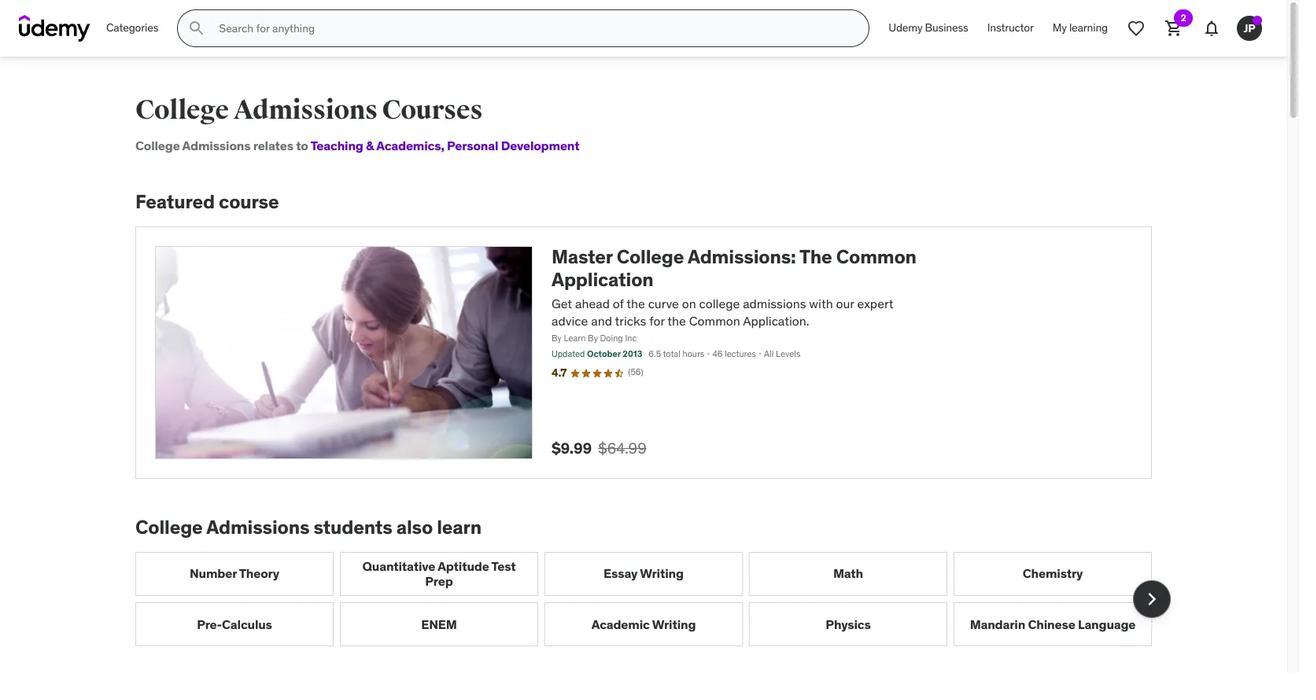 Task type: describe. For each thing, give the bounding box(es) containing it.
6.5 total hours
[[649, 349, 705, 360]]

essay writing link
[[545, 552, 743, 597]]

wishlist image
[[1127, 19, 1146, 38]]

(56)
[[628, 367, 644, 378]]

my
[[1053, 21, 1067, 35]]

updated
[[552, 349, 585, 360]]

essay writing
[[604, 566, 684, 582]]

instructor link
[[978, 9, 1044, 47]]

udemy image
[[19, 15, 91, 42]]

featured course
[[135, 190, 279, 214]]

on
[[682, 296, 696, 311]]

tricks
[[615, 313, 646, 329]]

to
[[296, 138, 308, 153]]

curve
[[648, 296, 679, 311]]

shopping cart with 2 items image
[[1165, 19, 1184, 38]]

calculus
[[222, 617, 272, 633]]

language
[[1078, 617, 1136, 633]]

the
[[800, 245, 832, 269]]

categories button
[[97, 9, 168, 47]]

college
[[699, 296, 740, 311]]

number theory
[[190, 566, 279, 582]]

all levels
[[764, 349, 801, 360]]

levels
[[776, 349, 801, 360]]

ahead
[[575, 296, 610, 311]]

writing for academic writing
[[652, 617, 696, 633]]

mandarin
[[970, 617, 1026, 633]]

academics
[[376, 138, 441, 153]]

learn
[[564, 333, 586, 344]]

updated october 2013
[[552, 349, 643, 360]]

teaching
[[311, 138, 363, 153]]

1 horizontal spatial the
[[668, 313, 686, 329]]

number
[[190, 566, 237, 582]]

math
[[834, 566, 864, 582]]

october
[[587, 349, 621, 360]]

enem link
[[340, 603, 538, 647]]

6.5
[[649, 349, 661, 360]]

courses
[[382, 94, 483, 127]]

carousel element
[[135, 552, 1171, 647]]

enem
[[421, 617, 457, 633]]

doing
[[600, 333, 623, 344]]

admissions for students
[[206, 515, 310, 540]]

&
[[366, 138, 374, 153]]

college for college admissions relates to teaching & academics personal development
[[135, 138, 180, 153]]

hours
[[683, 349, 705, 360]]

college admissions courses
[[135, 94, 483, 127]]

46
[[713, 349, 723, 360]]

instructor
[[988, 21, 1034, 35]]

application.
[[743, 313, 810, 329]]

inc
[[625, 333, 637, 344]]

learning
[[1070, 21, 1108, 35]]

college inside master college admissions: the common application get ahead of the curve on college admissions with our expert advice and tricks for the common application. by learn by doing inc
[[617, 245, 684, 269]]

udemy business
[[889, 21, 969, 35]]

1 by from the left
[[552, 333, 562, 344]]

jp link
[[1231, 9, 1269, 47]]

expert
[[858, 296, 894, 311]]

all
[[764, 349, 774, 360]]

jp
[[1244, 21, 1256, 35]]

0 horizontal spatial the
[[627, 296, 645, 311]]

advice
[[552, 313, 588, 329]]

next image
[[1140, 587, 1165, 612]]

featured
[[135, 190, 215, 214]]

writing for essay writing
[[640, 566, 684, 582]]

test
[[492, 559, 516, 574]]

college for college admissions students also learn
[[135, 515, 203, 540]]

chinese
[[1028, 617, 1076, 633]]

udemy business link
[[880, 9, 978, 47]]

physics
[[826, 617, 871, 633]]

notifications image
[[1203, 19, 1222, 38]]

academic writing link
[[545, 603, 743, 647]]

application
[[552, 267, 654, 292]]

4.7
[[552, 366, 567, 380]]



Task type: vqa. For each thing, say whether or not it's contained in the screenshot.
Carousel element
yes



Task type: locate. For each thing, give the bounding box(es) containing it.
theory
[[239, 566, 279, 582]]

master
[[552, 245, 613, 269]]

number theory link
[[135, 552, 334, 597]]

common
[[837, 245, 917, 269], [689, 313, 740, 329]]

by left learn
[[552, 333, 562, 344]]

quantitative aptitude test prep
[[362, 559, 516, 589]]

master college admissions: the common application get ahead of the curve on college admissions with our expert advice and tricks for the common application. by learn by doing inc
[[552, 245, 917, 344]]

1 vertical spatial the
[[668, 313, 686, 329]]

1 horizontal spatial common
[[837, 245, 917, 269]]

college admissions students also learn
[[135, 515, 482, 540]]

mandarin chinese language
[[970, 617, 1136, 633]]

admissions up theory
[[206, 515, 310, 540]]

pre-
[[197, 617, 222, 633]]

0 vertical spatial admissions
[[234, 94, 378, 127]]

0 horizontal spatial by
[[552, 333, 562, 344]]

by up updated october 2013
[[588, 333, 598, 344]]

0 vertical spatial the
[[627, 296, 645, 311]]

1 vertical spatial common
[[689, 313, 740, 329]]

1 vertical spatial writing
[[652, 617, 696, 633]]

common up 'expert'
[[837, 245, 917, 269]]

and
[[591, 313, 612, 329]]

common down college
[[689, 313, 740, 329]]

admissions for relates
[[182, 138, 251, 153]]

pre-calculus link
[[135, 603, 334, 647]]

also
[[397, 515, 433, 540]]

$9.99 $64.99
[[552, 439, 647, 458]]

get
[[552, 296, 572, 311]]

admissions up the to
[[234, 94, 378, 127]]

academic
[[592, 617, 650, 633]]

prep
[[425, 574, 453, 589]]

the right of
[[627, 296, 645, 311]]

0 vertical spatial writing
[[640, 566, 684, 582]]

of
[[613, 296, 624, 311]]

the right for
[[668, 313, 686, 329]]

our
[[836, 296, 855, 311]]

college
[[135, 94, 229, 127], [135, 138, 180, 153], [617, 245, 684, 269], [135, 515, 203, 540]]

by
[[552, 333, 562, 344], [588, 333, 598, 344]]

aptitude
[[438, 559, 489, 574]]

mandarin chinese language link
[[954, 603, 1152, 647]]

admissions for courses
[[234, 94, 378, 127]]

quantitative
[[362, 559, 436, 574]]

0 horizontal spatial common
[[689, 313, 740, 329]]

categories
[[106, 21, 158, 35]]

2013
[[623, 349, 643, 360]]

$64.99
[[598, 439, 647, 458]]

writing right academic
[[652, 617, 696, 633]]

total
[[663, 349, 681, 360]]

$9.99
[[552, 439, 592, 458]]

chemistry link
[[954, 552, 1152, 597]]

essay
[[604, 566, 638, 582]]

course
[[219, 190, 279, 214]]

business
[[925, 21, 969, 35]]

admissions:
[[688, 245, 796, 269]]

teaching & academics link
[[311, 138, 441, 153]]

1 vertical spatial admissions
[[182, 138, 251, 153]]

personal
[[447, 138, 499, 153]]

udemy
[[889, 21, 923, 35]]

2 vertical spatial admissions
[[206, 515, 310, 540]]

chemistry
[[1023, 566, 1083, 582]]

my learning
[[1053, 21, 1108, 35]]

math link
[[749, 552, 948, 597]]

2
[[1181, 12, 1187, 24]]

0 vertical spatial common
[[837, 245, 917, 269]]

Search for anything text field
[[216, 15, 850, 42]]

academic writing
[[592, 617, 696, 633]]

the
[[627, 296, 645, 311], [668, 313, 686, 329]]

1 horizontal spatial by
[[588, 333, 598, 344]]

writing right essay on the left
[[640, 566, 684, 582]]

admissions
[[234, 94, 378, 127], [182, 138, 251, 153], [206, 515, 310, 540]]

students
[[314, 515, 393, 540]]

college for college admissions courses
[[135, 94, 229, 127]]

my learning link
[[1044, 9, 1118, 47]]

physics link
[[749, 603, 948, 647]]

you have alerts image
[[1253, 16, 1263, 25]]

quantitative aptitude test prep link
[[340, 552, 538, 597]]

admissions left relates
[[182, 138, 251, 153]]

relates
[[253, 138, 294, 153]]

2 by from the left
[[588, 333, 598, 344]]

college admissions relates to teaching & academics personal development
[[135, 138, 580, 153]]

admissions
[[743, 296, 806, 311]]

submit search image
[[188, 19, 207, 38]]

2 link
[[1156, 9, 1193, 47]]

development
[[501, 138, 580, 153]]

learn
[[437, 515, 482, 540]]

lectures
[[725, 349, 756, 360]]

with
[[809, 296, 833, 311]]



